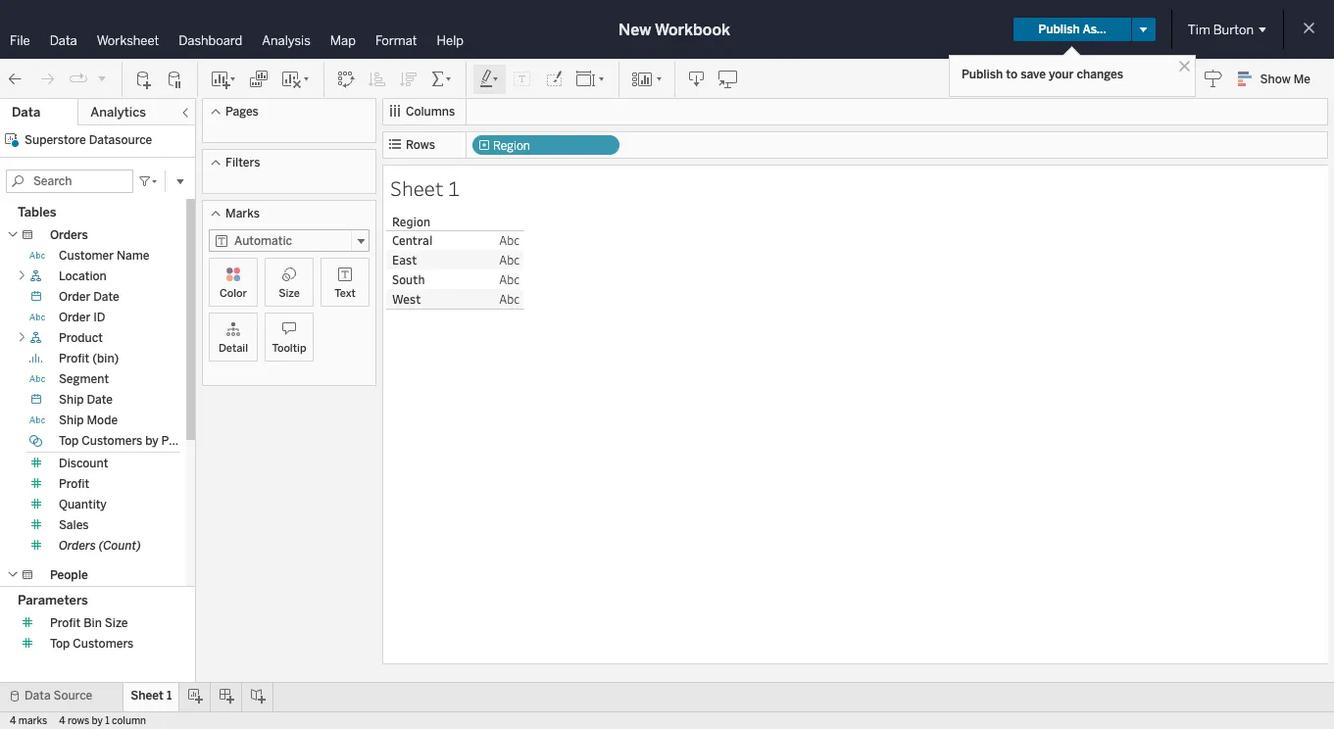 Task type: vqa. For each thing, say whether or not it's contained in the screenshot.
eighth by text only_f5he34f image from the bottom
no



Task type: describe. For each thing, give the bounding box(es) containing it.
profit for profit (bin)
[[59, 352, 90, 366]]

order for order date
[[59, 290, 91, 304]]

0 horizontal spatial size
[[105, 617, 128, 631]]

sales
[[59, 519, 89, 532]]

help
[[437, 33, 464, 48]]

format workbook image
[[544, 69, 564, 89]]

new
[[619, 20, 651, 39]]

worksheet
[[97, 33, 159, 48]]

4 for 4 marks
[[10, 716, 16, 727]]

product
[[59, 331, 103, 345]]

show me
[[1260, 73, 1311, 86]]

4 rows by 1 column
[[59, 716, 146, 727]]

your
[[1049, 68, 1074, 81]]

customer name
[[59, 249, 150, 263]]

fit image
[[575, 69, 607, 89]]

workbook
[[655, 20, 730, 39]]

(bin)
[[92, 352, 119, 366]]

regional manager
[[59, 589, 158, 603]]

South, Region. Press Space to toggle selection. Press Escape to go back to the left margin. Use arrow keys to navigate headers text field
[[386, 270, 465, 289]]

top for top customers by profit
[[59, 434, 79, 448]]

pause auto updates image
[[166, 69, 185, 89]]

date for order date
[[93, 290, 119, 304]]

2 vertical spatial data
[[25, 689, 51, 703]]

marks
[[225, 207, 260, 221]]

1 vertical spatial data
[[12, 105, 40, 120]]

superstore
[[25, 133, 86, 147]]

publish for publish to save your changes
[[962, 68, 1003, 81]]

bin
[[84, 617, 102, 631]]

0 horizontal spatial 1
[[105, 716, 109, 727]]

orders for orders (count)
[[59, 539, 96, 553]]

publish to save your changes
[[962, 68, 1124, 81]]

detail
[[219, 342, 248, 355]]

map
[[330, 33, 356, 48]]

publish as... button
[[1014, 18, 1131, 41]]

order date
[[59, 290, 119, 304]]

dashboard
[[179, 33, 242, 48]]

top for top customers
[[50, 637, 70, 651]]

discount
[[59, 457, 108, 471]]

redo image
[[37, 69, 57, 89]]

show labels image
[[513, 69, 532, 89]]

clear sheet image
[[280, 69, 312, 89]]

superstore datasource
[[25, 133, 152, 147]]

new workbook
[[619, 20, 730, 39]]

0 horizontal spatial sheet
[[131, 689, 164, 703]]

(count)
[[99, 539, 141, 553]]

profit (bin)
[[59, 352, 119, 366]]

name
[[117, 249, 150, 263]]

download image
[[687, 69, 707, 89]]

show me button
[[1229, 64, 1328, 94]]

rows
[[406, 138, 435, 152]]

ship mode
[[59, 414, 118, 427]]

publish as...
[[1039, 23, 1107, 36]]

show
[[1260, 73, 1291, 86]]

top customers by profit
[[59, 434, 192, 448]]

tooltip
[[272, 342, 306, 355]]

tables
[[18, 205, 56, 220]]

analytics
[[91, 105, 146, 120]]

data guide image
[[1203, 69, 1223, 88]]

quantity
[[59, 498, 107, 512]]

order id
[[59, 311, 105, 324]]

me
[[1294, 73, 1311, 86]]

parameters
[[18, 593, 88, 608]]

to
[[1006, 68, 1018, 81]]

1 horizontal spatial 1
[[167, 689, 172, 703]]

datasource
[[89, 133, 152, 147]]

ship for ship date
[[59, 393, 84, 407]]

column
[[112, 716, 146, 727]]

file
[[10, 33, 30, 48]]

order for order id
[[59, 311, 91, 324]]

save
[[1021, 68, 1046, 81]]

2 horizontal spatial 1
[[448, 175, 460, 202]]

customers for top customers
[[73, 637, 134, 651]]



Task type: locate. For each thing, give the bounding box(es) containing it.
order
[[59, 290, 91, 304], [59, 311, 91, 324]]

orders for orders
[[50, 228, 88, 242]]

mode
[[87, 414, 118, 427]]

1 up central, region. press space to toggle selection. press escape to go back to the left margin. use arrow keys to navigate headers text box
[[448, 175, 460, 202]]

marks
[[18, 716, 47, 727]]

0 vertical spatial order
[[59, 290, 91, 304]]

publish inside publish as... button
[[1039, 23, 1080, 36]]

customer
[[59, 249, 114, 263]]

data source
[[25, 689, 92, 703]]

size up tooltip
[[279, 287, 300, 300]]

data down undo image
[[12, 105, 40, 120]]

by for 1
[[92, 716, 103, 727]]

2 vertical spatial 1
[[105, 716, 109, 727]]

date up id
[[93, 290, 119, 304]]

marks. press enter to open the view data window.. use arrow keys to navigate data visualization elements. image
[[465, 230, 524, 310]]

sheet 1 up the 'column'
[[131, 689, 172, 703]]

1 vertical spatial customers
[[73, 637, 134, 651]]

show/hide cards image
[[631, 69, 663, 89]]

sort descending image
[[399, 69, 419, 89]]

0 horizontal spatial replay animation image
[[69, 69, 88, 89]]

customers
[[82, 434, 142, 448], [73, 637, 134, 651]]

sheet
[[390, 175, 444, 202], [131, 689, 164, 703]]

0 vertical spatial top
[[59, 434, 79, 448]]

4 for 4 rows by 1 column
[[59, 716, 65, 727]]

ship date
[[59, 393, 113, 407]]

top customers
[[50, 637, 134, 651]]

segment
[[59, 373, 109, 386]]

date for ship date
[[87, 393, 113, 407]]

0 vertical spatial sheet
[[390, 175, 444, 202]]

1 vertical spatial orders
[[59, 539, 96, 553]]

publish your workbook to edit in tableau desktop image
[[719, 69, 738, 89]]

0 vertical spatial ship
[[59, 393, 84, 407]]

order up product
[[59, 311, 91, 324]]

4 left marks
[[10, 716, 16, 727]]

by
[[145, 434, 159, 448], [92, 716, 103, 727]]

data up marks
[[25, 689, 51, 703]]

orders down "sales" on the bottom of the page
[[59, 539, 96, 553]]

sheet down rows at the top of the page
[[390, 175, 444, 202]]

0 vertical spatial orders
[[50, 228, 88, 242]]

people
[[50, 569, 88, 582]]

order up order id
[[59, 290, 91, 304]]

new worksheet image
[[210, 69, 237, 89]]

2 order from the top
[[59, 311, 91, 324]]

1 horizontal spatial publish
[[1039, 23, 1080, 36]]

West, Region. Press Space to toggle selection. Press Escape to go back to the left margin. Use arrow keys to navigate headers text field
[[386, 289, 465, 309]]

profit bin size
[[50, 617, 128, 631]]

sort ascending image
[[368, 69, 387, 89]]

1 horizontal spatial sheet
[[390, 175, 444, 202]]

0 vertical spatial size
[[279, 287, 300, 300]]

orders
[[50, 228, 88, 242], [59, 539, 96, 553]]

East, Region. Press Space to toggle selection. Press Escape to go back to the left margin. Use arrow keys to navigate headers text field
[[386, 250, 465, 270]]

0 vertical spatial sheet 1
[[390, 175, 460, 202]]

1 vertical spatial order
[[59, 311, 91, 324]]

1 horizontal spatial replay animation image
[[96, 72, 108, 84]]

location
[[59, 270, 107, 283]]

1 vertical spatial date
[[87, 393, 113, 407]]

new data source image
[[134, 69, 154, 89]]

0 horizontal spatial 4
[[10, 716, 16, 727]]

0 vertical spatial publish
[[1039, 23, 1080, 36]]

customers down mode
[[82, 434, 142, 448]]

rows
[[68, 716, 89, 727]]

highlight image
[[478, 69, 501, 89]]

4
[[10, 716, 16, 727], [59, 716, 65, 727]]

1 4 from the left
[[10, 716, 16, 727]]

filters
[[225, 156, 260, 170]]

columns
[[406, 105, 455, 119]]

date
[[93, 290, 119, 304], [87, 393, 113, 407]]

1 horizontal spatial 4
[[59, 716, 65, 727]]

1 horizontal spatial sheet 1
[[390, 175, 460, 202]]

as...
[[1083, 23, 1107, 36]]

1 vertical spatial sheet 1
[[131, 689, 172, 703]]

sheet 1
[[390, 175, 460, 202], [131, 689, 172, 703]]

publish
[[1039, 23, 1080, 36], [962, 68, 1003, 81]]

top
[[59, 434, 79, 448], [50, 637, 70, 651]]

analysis
[[262, 33, 311, 48]]

0 vertical spatial customers
[[82, 434, 142, 448]]

top up "discount"
[[59, 434, 79, 448]]

1 left the 'column'
[[105, 716, 109, 727]]

replay animation image up 'analytics'
[[96, 72, 108, 84]]

profit for profit
[[59, 477, 90, 491]]

1
[[448, 175, 460, 202], [167, 689, 172, 703], [105, 716, 109, 727]]

0 horizontal spatial sheet 1
[[131, 689, 172, 703]]

burton
[[1213, 22, 1254, 37]]

format
[[375, 33, 417, 48]]

ship down ship date
[[59, 414, 84, 427]]

0 vertical spatial date
[[93, 290, 119, 304]]

0 vertical spatial by
[[145, 434, 159, 448]]

sheet up the 'column'
[[131, 689, 164, 703]]

publish left as...
[[1039, 23, 1080, 36]]

1 vertical spatial by
[[92, 716, 103, 727]]

orders up customer at the top
[[50, 228, 88, 242]]

replay animation image
[[69, 69, 88, 89], [96, 72, 108, 84]]

ship for ship mode
[[59, 414, 84, 427]]

ship
[[59, 393, 84, 407], [59, 414, 84, 427]]

1 vertical spatial 1
[[167, 689, 172, 703]]

4 marks
[[10, 716, 47, 727]]

text
[[335, 287, 356, 300]]

ship down segment
[[59, 393, 84, 407]]

top down profit bin size
[[50, 637, 70, 651]]

duplicate image
[[249, 69, 269, 89]]

2 4 from the left
[[59, 716, 65, 727]]

region
[[493, 139, 530, 153]]

totals image
[[430, 69, 454, 89]]

source
[[53, 689, 92, 703]]

4 left rows on the bottom
[[59, 716, 65, 727]]

changes
[[1077, 68, 1124, 81]]

size right bin at the left of the page
[[105, 617, 128, 631]]

1 ship from the top
[[59, 393, 84, 407]]

1 vertical spatial ship
[[59, 414, 84, 427]]

1 horizontal spatial by
[[145, 434, 159, 448]]

customers for top customers by profit
[[82, 434, 142, 448]]

undo image
[[6, 69, 25, 89]]

0 vertical spatial data
[[50, 33, 77, 48]]

swap rows and columns image
[[336, 69, 356, 89]]

tim burton
[[1188, 22, 1254, 37]]

0 vertical spatial 1
[[448, 175, 460, 202]]

1 horizontal spatial size
[[279, 287, 300, 300]]

regional
[[59, 589, 107, 603]]

orders (count)
[[59, 539, 141, 553]]

1 vertical spatial top
[[50, 637, 70, 651]]

color
[[220, 287, 247, 300]]

0 horizontal spatial publish
[[962, 68, 1003, 81]]

0 horizontal spatial by
[[92, 716, 103, 727]]

1 vertical spatial size
[[105, 617, 128, 631]]

size
[[279, 287, 300, 300], [105, 617, 128, 631]]

tim
[[1188, 22, 1211, 37]]

by for profit
[[145, 434, 159, 448]]

1 right source on the left of the page
[[167, 689, 172, 703]]

2 ship from the top
[[59, 414, 84, 427]]

close image
[[1175, 57, 1194, 75]]

1 vertical spatial publish
[[962, 68, 1003, 81]]

id
[[93, 311, 105, 324]]

publish for publish as...
[[1039, 23, 1080, 36]]

data
[[50, 33, 77, 48], [12, 105, 40, 120], [25, 689, 51, 703]]

collapse image
[[179, 107, 191, 119]]

sheet 1 down rows at the top of the page
[[390, 175, 460, 202]]

1 vertical spatial sheet
[[131, 689, 164, 703]]

date up mode
[[87, 393, 113, 407]]

replay animation image right redo icon
[[69, 69, 88, 89]]

publish left to
[[962, 68, 1003, 81]]

Search text field
[[6, 170, 133, 193]]

customers down bin at the left of the page
[[73, 637, 134, 651]]

1 order from the top
[[59, 290, 91, 304]]

manager
[[109, 589, 158, 603]]

pages
[[225, 105, 259, 119]]

data up redo icon
[[50, 33, 77, 48]]

Central, Region. Press Space to toggle selection. Press Escape to go back to the left margin. Use arrow keys to navigate headers text field
[[386, 230, 465, 250]]

profit for profit bin size
[[50, 617, 81, 631]]

profit
[[59, 352, 90, 366], [161, 434, 192, 448], [59, 477, 90, 491], [50, 617, 81, 631]]



